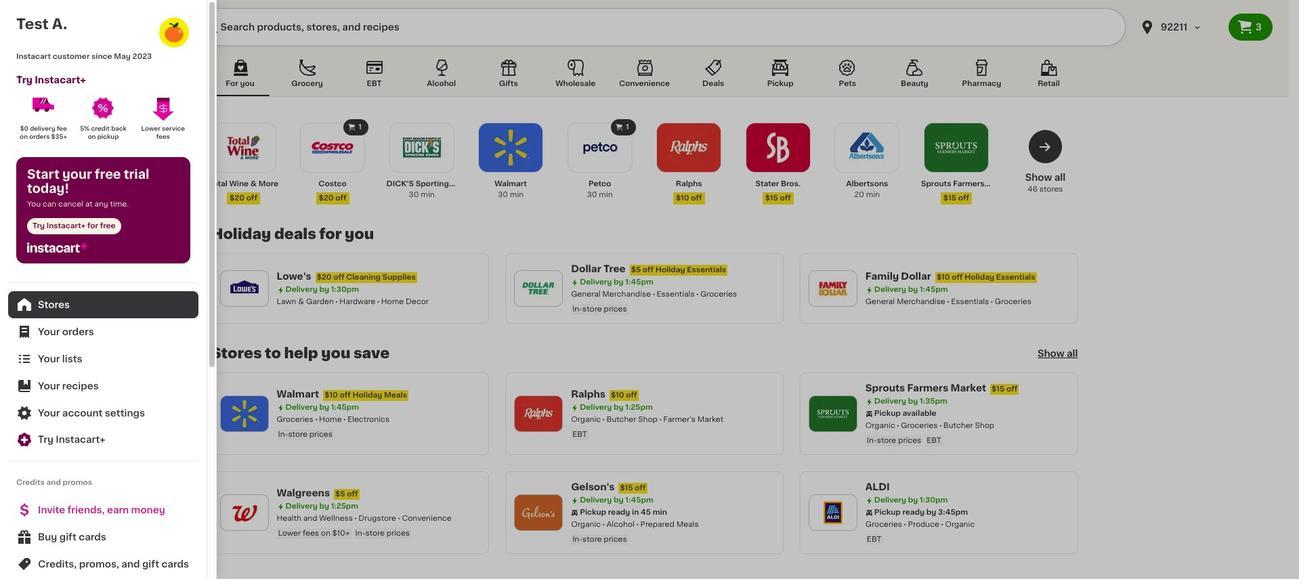 Task type: locate. For each thing, give the bounding box(es) containing it.
0 vertical spatial all
[[1055, 173, 1066, 182]]

sprouts farmers market $15 off up 1:35pm
[[866, 384, 1018, 393]]

1 vertical spatial walmart
[[277, 390, 319, 399]]

general merchandise essentials groceries for family dollar
[[866, 298, 1032, 306]]

tab panel containing holiday deals for you
[[204, 118, 1085, 554]]

0 horizontal spatial $5
[[335, 491, 345, 498]]

on inside $0 delivery fee on orders $35+
[[20, 134, 28, 140]]

delivery by 1:30pm for pickup ready by 3:45pm
[[875, 497, 948, 504]]

by down walgreens $5 off
[[319, 503, 329, 510]]

1 horizontal spatial ready
[[903, 509, 925, 516]]

you right for at the left top
[[240, 80, 255, 87]]

1 30 from the left
[[409, 191, 419, 199]]

a.
[[52, 17, 67, 31]]

all inside popup button
[[1067, 349, 1079, 358]]

$5 inside dollar tree $5 off holiday essentials
[[631, 266, 641, 274]]

alcohol inside tab panel
[[607, 521, 635, 529]]

1:30pm
[[331, 286, 359, 293], [920, 497, 948, 504]]

0 horizontal spatial merchandise
[[603, 291, 651, 298]]

1 horizontal spatial &
[[298, 298, 304, 306]]

1 horizontal spatial delivery by 1:30pm
[[875, 497, 948, 504]]

$20 up garden
[[317, 274, 332, 281]]

1:45pm for $10
[[331, 404, 359, 411]]

& right lawn
[[298, 298, 304, 306]]

delivery
[[580, 279, 612, 286], [286, 286, 318, 293], [875, 286, 907, 293], [875, 398, 907, 405], [286, 404, 318, 411], [580, 404, 612, 411], [580, 497, 612, 504], [875, 497, 907, 504], [286, 503, 318, 510]]

walmart for walmart $10 off holiday meals
[[277, 390, 319, 399]]

0 horizontal spatial 1:25pm
[[331, 503, 359, 510]]

off inside walgreens $5 off
[[347, 491, 358, 498]]

available
[[903, 410, 937, 417]]

1 vertical spatial and
[[303, 515, 318, 522]]

0 vertical spatial fees
[[156, 134, 170, 140]]

$20 for lowe's
[[317, 274, 332, 281]]

walgreens $5 off
[[277, 489, 358, 498]]

min for walmart 30 min
[[510, 191, 524, 199]]

family
[[866, 272, 899, 281]]

1 vertical spatial ralphs $10 off
[[571, 390, 637, 399]]

0 horizontal spatial for
[[87, 222, 98, 230]]

meals up electronics
[[384, 392, 407, 399]]

health
[[277, 515, 302, 522]]

prices down tree
[[604, 306, 627, 313]]

by for ralphs
[[614, 404, 624, 411]]

for you button
[[211, 57, 269, 96]]

0 horizontal spatial alcohol
[[427, 80, 456, 87]]

1:45pm for tree
[[626, 279, 654, 286]]

pickup down delivery by 1:35pm
[[875, 410, 901, 417]]

orders inside $0 delivery fee on orders $35+
[[29, 134, 50, 140]]

0 vertical spatial try
[[16, 75, 32, 85]]

meals
[[384, 392, 407, 399], [677, 521, 699, 529]]

0 vertical spatial home
[[381, 298, 404, 306]]

3 30 from the left
[[587, 191, 597, 199]]

organic for organic butcher shop farmer's market
[[571, 416, 601, 424]]

pickup for pickup
[[768, 80, 794, 87]]

0 horizontal spatial 1
[[359, 123, 362, 131]]

and right the credits
[[46, 479, 61, 487]]

pharmacy
[[963, 80, 1002, 87]]

by down family dollar $10 off holiday essentials
[[909, 286, 918, 293]]

0 vertical spatial free
[[95, 169, 121, 181]]

promos
[[63, 479, 92, 487]]

your inside "link"
[[38, 327, 60, 337]]

garden
[[306, 298, 334, 306]]

1:25pm up organic butcher shop farmer's market
[[626, 404, 653, 411]]

1 horizontal spatial on
[[88, 134, 96, 140]]

min inside petco 30 min
[[599, 191, 613, 199]]

min for petco 30 min
[[599, 191, 613, 199]]

0 vertical spatial you
[[240, 80, 255, 87]]

your
[[62, 169, 92, 181]]

delivery down gelson's
[[580, 497, 612, 504]]

try instacart+ image
[[16, 432, 33, 448]]

0 horizontal spatial all
[[1055, 173, 1066, 182]]

instacart plus image
[[27, 243, 87, 253]]

delivery for gelson's
[[580, 497, 612, 504]]

instacart+ down account
[[56, 435, 105, 445]]

delivery down family
[[875, 286, 907, 293]]

1 horizontal spatial merchandise
[[897, 298, 946, 306]]

your for your lists
[[38, 354, 60, 364]]

2 horizontal spatial 30
[[587, 191, 597, 199]]

pickup inside button
[[768, 80, 794, 87]]

holiday inside family dollar $10 off holiday essentials
[[965, 274, 995, 281]]

0 horizontal spatial cards
[[79, 533, 106, 542]]

2 30 from the left
[[498, 191, 508, 199]]

$0
[[20, 125, 28, 131]]

convenience inside tab panel
[[402, 515, 452, 522]]

min inside albertsons 20 min
[[867, 191, 880, 199]]

3 your from the top
[[38, 382, 60, 391]]

by for dollar
[[614, 279, 624, 286]]

in-store prices down groceries home electronics at left
[[278, 431, 333, 438]]

convenience button
[[614, 57, 676, 96]]

show inside popup button
[[1038, 349, 1065, 358]]

4 your from the top
[[38, 409, 60, 418]]

0 vertical spatial 1:30pm
[[331, 286, 359, 293]]

0 horizontal spatial lower
[[141, 125, 161, 131]]

min for albertsons 20 min
[[867, 191, 880, 199]]

try right try instacart+ icon
[[38, 435, 53, 445]]

1 vertical spatial meals
[[677, 521, 699, 529]]

stores link
[[8, 291, 199, 319]]

stores inside tab panel
[[211, 346, 262, 361]]

by for gelson's
[[614, 497, 624, 504]]

lower inside tab panel
[[278, 530, 301, 537]]

retail
[[1038, 80, 1060, 87]]

delivery by 1:30pm up pickup ready by 3:45pm
[[875, 497, 948, 504]]

instacart+ down 'cancel'
[[47, 222, 86, 230]]

0 horizontal spatial orders
[[29, 134, 50, 140]]

$5 up wellness
[[335, 491, 345, 498]]

delivery by 1:25pm up organic butcher shop farmer's market
[[580, 404, 653, 411]]

delivery by 1:45pm down family
[[875, 286, 948, 293]]

for inside tab panel
[[319, 227, 342, 241]]

you up the cleaning at top left
[[345, 227, 374, 241]]

stores up your orders
[[38, 300, 70, 310]]

groceries produce organic
[[866, 521, 975, 529]]

pickup for pickup ready in 45 min
[[580, 509, 607, 516]]

credits
[[16, 479, 45, 487]]

1 horizontal spatial all
[[1067, 349, 1079, 358]]

general
[[571, 291, 601, 298], [866, 298, 895, 306]]

2 vertical spatial you
[[321, 346, 351, 361]]

0 vertical spatial delivery by 1:30pm
[[286, 286, 359, 293]]

gifts
[[499, 80, 518, 87]]

3:45pm
[[939, 509, 968, 516]]

try instacart+ link
[[8, 427, 199, 453]]

farmers left the 46
[[954, 180, 985, 188]]

fees inside tab panel
[[303, 530, 319, 537]]

2 your from the top
[[38, 354, 60, 364]]

orders up "lists"
[[62, 327, 94, 337]]

on left the $10+
[[321, 530, 331, 537]]

2 1 from the left
[[626, 123, 629, 131]]

orders down delivery
[[29, 134, 50, 140]]

0 horizontal spatial general
[[571, 291, 601, 298]]

delivery by 1:45pm for $15
[[580, 497, 654, 504]]

$15 inside stater bros. $15 off
[[766, 194, 779, 202]]

lower down the health
[[278, 530, 301, 537]]

1 horizontal spatial walmart
[[495, 180, 527, 188]]

0 vertical spatial walmart
[[495, 180, 527, 188]]

1 vertical spatial instacart+
[[47, 222, 86, 230]]

beauty button
[[886, 57, 944, 96]]

all inside 'show all 46 stores'
[[1055, 173, 1066, 182]]

albertsons 20 min
[[847, 180, 889, 199]]

on for $0
[[20, 134, 28, 140]]

1 horizontal spatial gift
[[142, 560, 159, 569]]

2 horizontal spatial on
[[321, 530, 331, 537]]

5% credit back on pickup
[[80, 125, 128, 140]]

your orders link
[[8, 319, 199, 346]]

home left decor
[[381, 298, 404, 306]]

stores for stores
[[38, 300, 70, 310]]

on down $0
[[20, 134, 28, 140]]

gelson's
[[571, 483, 615, 492]]

ready up groceries produce organic
[[903, 509, 925, 516]]

1 vertical spatial 1:30pm
[[920, 497, 948, 504]]

0 horizontal spatial sprouts
[[866, 384, 905, 393]]

delivery by 1:30pm up garden
[[286, 286, 359, 293]]

$5 right tree
[[631, 266, 641, 274]]

all for show all
[[1067, 349, 1079, 358]]

1 horizontal spatial for
[[319, 227, 342, 241]]

delivery by 1:25pm for walgreens
[[286, 503, 359, 510]]

$20
[[230, 194, 245, 202], [319, 194, 334, 202], [317, 274, 332, 281]]

delivery for lowe's
[[286, 286, 318, 293]]

test
[[16, 17, 49, 31]]

3 button
[[1229, 14, 1273, 41]]

&
[[251, 180, 257, 188], [298, 298, 304, 306]]

0 horizontal spatial 30
[[409, 191, 419, 199]]

1 vertical spatial alcohol
[[607, 521, 635, 529]]

ralphs
[[676, 180, 703, 188], [571, 390, 606, 399]]

fee
[[57, 125, 67, 131]]

fees left the $10+
[[303, 530, 319, 537]]

delivery by 1:25pm down walgreens $5 off
[[286, 503, 359, 510]]

for for free
[[87, 222, 98, 230]]

1 your from the top
[[38, 327, 60, 337]]

off inside costco $20 off
[[336, 194, 347, 202]]

general merchandise essentials groceries down family dollar $10 off holiday essentials
[[866, 298, 1032, 306]]

0 horizontal spatial meals
[[384, 392, 407, 399]]

0 vertical spatial in-store prices
[[573, 306, 627, 313]]

30 inside dick's sporting goods 30 min
[[409, 191, 419, 199]]

dick's
[[387, 180, 414, 188]]

essentials inside family dollar $10 off holiday essentials
[[997, 274, 1036, 281]]

1:25pm for walgreens
[[331, 503, 359, 510]]

0 horizontal spatial ready
[[608, 509, 631, 516]]

30 inside petco 30 min
[[587, 191, 597, 199]]

delivery up pickup available
[[875, 398, 907, 405]]

0 horizontal spatial &
[[251, 180, 257, 188]]

organic for organic groceries butcher shop
[[866, 422, 896, 430]]

walmart 30 min
[[495, 180, 527, 199]]

for for you
[[319, 227, 342, 241]]

beauty
[[901, 80, 929, 87]]

prices down groceries home electronics at left
[[309, 431, 333, 438]]

1 horizontal spatial 1:25pm
[[626, 404, 653, 411]]

1 vertical spatial stores
[[211, 346, 262, 361]]

butcher left farmer's
[[607, 416, 637, 424]]

1:45pm for dollar
[[920, 286, 948, 293]]

1 vertical spatial &
[[298, 298, 304, 306]]

buy gift cards
[[38, 533, 106, 542]]

on inside 5% credit back on pickup
[[88, 134, 96, 140]]

1 vertical spatial ralphs
[[571, 390, 606, 399]]

0 vertical spatial orders
[[29, 134, 50, 140]]

dick's sporting goods 30 min
[[387, 180, 477, 199]]

merchandise for dollar tree
[[603, 291, 651, 298]]

merchandise down family dollar $10 off holiday essentials
[[897, 298, 946, 306]]

1 horizontal spatial shop
[[976, 422, 995, 430]]

30 inside walmart 30 min
[[498, 191, 508, 199]]

0 vertical spatial ralphs $10 off
[[676, 180, 703, 202]]

0 horizontal spatial ralphs
[[571, 390, 606, 399]]

ready left in at the left bottom
[[608, 509, 631, 516]]

$20 down costco
[[319, 194, 334, 202]]

merchandise down tree
[[603, 291, 651, 298]]

your for your orders
[[38, 327, 60, 337]]

decor
[[406, 298, 429, 306]]

1 horizontal spatial meals
[[677, 521, 699, 529]]

in-store prices for dollar
[[573, 306, 627, 313]]

alcohol left gifts
[[427, 80, 456, 87]]

delivery up organic butcher shop farmer's market
[[580, 404, 612, 411]]

essentials inside dollar tree $5 off holiday essentials
[[687, 266, 727, 274]]

sprouts farmers market $15 off left the 46
[[922, 180, 1014, 202]]

market left the 46
[[987, 180, 1014, 188]]

gelson's $15 off
[[571, 483, 646, 492]]

dollar left tree
[[571, 264, 602, 274]]

1 vertical spatial sprouts
[[866, 384, 905, 393]]

market
[[987, 180, 1014, 188], [951, 384, 987, 393], [698, 416, 724, 424]]

pickup ready by 3:45pm
[[875, 509, 968, 516]]

instacart+ down customer
[[35, 75, 86, 85]]

by up garden
[[319, 286, 329, 293]]

lower for lower service fees
[[141, 125, 161, 131]]

free left trial
[[95, 169, 121, 181]]

by up the available
[[909, 398, 918, 405]]

1 horizontal spatial convenience
[[619, 80, 670, 87]]

1 ready from the left
[[608, 509, 631, 516]]

for right deals
[[319, 227, 342, 241]]

on down 5%
[[88, 134, 96, 140]]

min inside walmart 30 min
[[510, 191, 524, 199]]

$10
[[676, 194, 690, 202], [937, 274, 950, 281], [325, 392, 338, 399], [611, 392, 625, 399]]

fees down service
[[156, 134, 170, 140]]

delivery down tree
[[580, 279, 612, 286]]

gift right buy at the left of the page
[[59, 533, 77, 542]]

& right "wine"
[[251, 180, 257, 188]]

market right farmer's
[[698, 416, 724, 424]]

invite friends, earn money link
[[8, 497, 199, 524]]

1 vertical spatial show
[[1038, 349, 1065, 358]]

1 1 from the left
[[359, 123, 362, 131]]

your down your recipes
[[38, 409, 60, 418]]

0 vertical spatial convenience
[[619, 80, 670, 87]]

0 vertical spatial $5
[[631, 266, 641, 274]]

delivery down the 'lowe's'
[[286, 286, 318, 293]]

show inside 'show all 46 stores'
[[1026, 173, 1053, 182]]

min
[[421, 191, 435, 199], [510, 191, 524, 199], [599, 191, 613, 199], [867, 191, 880, 199], [653, 509, 667, 516]]

delivery by 1:45pm up pickup ready in 45 min
[[580, 497, 654, 504]]

try instacart+ down instacart
[[16, 75, 86, 85]]

ebt down groceries produce organic
[[867, 536, 882, 543]]

can
[[43, 201, 56, 208]]

1 horizontal spatial and
[[122, 560, 140, 569]]

0 horizontal spatial on
[[20, 134, 28, 140]]

walmart
[[495, 180, 527, 188], [277, 390, 319, 399]]

dollar tree $5 off holiday essentials
[[571, 264, 727, 274]]

health and wellness drugstore convenience
[[277, 515, 452, 522]]

try instacart+ inside the try instacart+ link
[[38, 435, 105, 445]]

stater bros. $15 off
[[756, 180, 801, 202]]

gift right promos,
[[142, 560, 159, 569]]

delivery by 1:30pm
[[286, 286, 359, 293], [875, 497, 948, 504]]

by down tree
[[614, 279, 624, 286]]

butcher down 1:35pm
[[944, 422, 974, 430]]

delivery by 1:45pm up groceries home electronics at left
[[286, 404, 359, 411]]

0 vertical spatial sprouts farmers market $15 off
[[922, 180, 1014, 202]]

alcohol down pickup ready in 45 min
[[607, 521, 635, 529]]

stores to help you save
[[211, 346, 390, 361]]

organic
[[571, 416, 601, 424], [866, 422, 896, 430], [571, 521, 601, 529], [946, 521, 975, 529]]

in
[[632, 509, 639, 516]]

ralphs $10 off
[[676, 180, 703, 202], [571, 390, 637, 399]]

instacart+
[[35, 75, 86, 85], [47, 222, 86, 230], [56, 435, 105, 445]]

all for show all 46 stores
[[1055, 173, 1066, 182]]

1:30pm down lowe's $20 off cleaning supplies
[[331, 286, 359, 293]]

buy gift cards link
[[8, 524, 199, 551]]

$10 inside family dollar $10 off holiday essentials
[[937, 274, 950, 281]]

1 horizontal spatial fees
[[303, 530, 319, 537]]

pickup right deals
[[768, 80, 794, 87]]

merchandise for family dollar
[[897, 298, 946, 306]]

1 vertical spatial orders
[[62, 327, 94, 337]]

test a. image
[[158, 16, 190, 49]]

delivery by 1:45pm down tree
[[580, 279, 654, 286]]

by up groceries home electronics at left
[[319, 404, 329, 411]]

1 horizontal spatial sprouts
[[922, 180, 952, 188]]

2 ready from the left
[[903, 509, 925, 516]]

delivery up groceries home electronics at left
[[286, 404, 318, 411]]

delivery down walgreens
[[286, 503, 318, 510]]

try down instacart
[[16, 75, 32, 85]]

30 for walmart 30 min
[[498, 191, 508, 199]]

1:45pm down family dollar $10 off holiday essentials
[[920, 286, 948, 293]]

stores left 'to'
[[211, 346, 262, 361]]

off inside family dollar $10 off holiday essentials
[[952, 274, 963, 281]]

1 down ebt button
[[359, 123, 362, 131]]

1 horizontal spatial butcher
[[944, 422, 974, 430]]

start
[[27, 169, 59, 181]]

1:45pm down dollar tree $5 off holiday essentials
[[626, 279, 654, 286]]

your lists link
[[8, 346, 199, 373]]

try instacart+
[[16, 75, 86, 85], [38, 435, 105, 445]]

$20 inside costco $20 off
[[319, 194, 334, 202]]

1 vertical spatial 1:25pm
[[331, 503, 359, 510]]

prices down organic groceries butcher shop
[[899, 437, 922, 445]]

by up pickup ready in 45 min
[[614, 497, 624, 504]]

1:25pm for ralphs
[[626, 404, 653, 411]]

fees inside lower service fees
[[156, 134, 170, 140]]

in-store prices down pickup ready in 45 min
[[573, 536, 627, 543]]

0 vertical spatial try instacart+
[[16, 75, 86, 85]]

0 horizontal spatial delivery by 1:30pm
[[286, 286, 359, 293]]

0 vertical spatial stores
[[38, 300, 70, 310]]

total
[[209, 180, 228, 188]]

groceries
[[701, 291, 737, 298], [995, 298, 1032, 306], [277, 416, 314, 424], [901, 422, 938, 430], [866, 521, 903, 529]]

credits, promos, and gift cards link
[[8, 551, 199, 578]]

you inside button
[[240, 80, 255, 87]]

pickup for pickup ready by 3:45pm
[[875, 509, 901, 516]]

1 vertical spatial you
[[345, 227, 374, 241]]

1 horizontal spatial orders
[[62, 327, 94, 337]]

delivery for sprouts
[[875, 398, 907, 405]]

invite friends, earn money
[[38, 506, 165, 515]]

$20 inside lowe's $20 off cleaning supplies
[[317, 274, 332, 281]]

delivery for walmart
[[286, 404, 318, 411]]

tab panel
[[204, 118, 1085, 554]]

and inside tab panel
[[303, 515, 318, 522]]

lower left service
[[141, 125, 161, 131]]

show all 46 stores
[[1026, 173, 1066, 193]]

$15 inside gelson's $15 off
[[620, 485, 633, 492]]

$20 down "wine"
[[230, 194, 245, 202]]

1 vertical spatial lower
[[278, 530, 301, 537]]

1:25pm up wellness
[[331, 503, 359, 510]]

customer
[[53, 53, 90, 60]]

1:25pm
[[626, 404, 653, 411], [331, 503, 359, 510]]

walmart $10 off holiday meals
[[277, 390, 407, 399]]

delivery by 1:30pm for hardware
[[286, 286, 359, 293]]

farmers
[[954, 180, 985, 188], [908, 384, 949, 393]]

1 vertical spatial try
[[33, 222, 45, 230]]

costco
[[319, 180, 347, 188]]

more
[[259, 180, 279, 188]]

gifts button
[[480, 57, 538, 96]]

pickup down gelson's
[[580, 509, 607, 516]]

invite
[[38, 506, 65, 515]]

sprouts farmers market $15 off
[[922, 180, 1014, 202], [866, 384, 1018, 393]]

0 horizontal spatial and
[[46, 479, 61, 487]]

1 vertical spatial delivery by 1:30pm
[[875, 497, 948, 504]]

1 horizontal spatial 1
[[626, 123, 629, 131]]

by for walgreens
[[319, 503, 329, 510]]

in-store prices down tree
[[573, 306, 627, 313]]

general merchandise essentials groceries for dollar tree
[[571, 291, 737, 298]]

market up organic groceries butcher shop
[[951, 384, 987, 393]]

delivery down aldi
[[875, 497, 907, 504]]

1 horizontal spatial $5
[[631, 266, 641, 274]]

and for health
[[303, 515, 318, 522]]

1 horizontal spatial lower
[[278, 530, 301, 537]]

lowe's $20 off cleaning supplies
[[277, 272, 416, 281]]

farmers up 1:35pm
[[908, 384, 949, 393]]

lower inside lower service fees
[[141, 125, 161, 131]]

credits,
[[38, 560, 77, 569]]

0 horizontal spatial general merchandise essentials groceries
[[571, 291, 737, 298]]

0 horizontal spatial ralphs $10 off
[[571, 390, 637, 399]]

earn
[[107, 506, 129, 515]]

0 horizontal spatial stores
[[38, 300, 70, 310]]

delivery by 1:45pm for $10
[[286, 404, 359, 411]]

lower
[[141, 125, 161, 131], [278, 530, 301, 537]]

0 vertical spatial delivery by 1:25pm
[[580, 404, 653, 411]]

delivery by 1:25pm
[[580, 404, 653, 411], [286, 503, 359, 510]]

1 horizontal spatial stores
[[211, 346, 262, 361]]

0 horizontal spatial home
[[319, 416, 342, 424]]

general merchandise essentials groceries down dollar tree $5 off holiday essentials
[[571, 291, 737, 298]]

$20 for costco
[[319, 194, 334, 202]]

orders
[[29, 134, 50, 140], [62, 327, 94, 337]]

by up organic butcher shop farmer's market
[[614, 404, 624, 411]]

0 vertical spatial alcohol
[[427, 80, 456, 87]]

0 vertical spatial show
[[1026, 173, 1053, 182]]

1:30pm up pickup ready by 3:45pm
[[920, 497, 948, 504]]



Task type: vqa. For each thing, say whether or not it's contained in the screenshot.
THE A
no



Task type: describe. For each thing, give the bounding box(es) containing it.
money
[[131, 506, 165, 515]]

ebt inside ebt button
[[367, 80, 382, 87]]

friends,
[[67, 506, 105, 515]]

5%
[[80, 125, 90, 131]]

off inside gelson's $15 off
[[635, 485, 646, 492]]

organic groceries butcher shop
[[866, 422, 995, 430]]

2 vertical spatial market
[[698, 416, 724, 424]]

lower for lower fees on $10+ in-store prices
[[278, 530, 301, 537]]

0 vertical spatial sprouts
[[922, 180, 952, 188]]

wholesale button
[[547, 57, 605, 96]]

meals inside "walmart $10 off holiday meals"
[[384, 392, 407, 399]]

convenience inside button
[[619, 80, 670, 87]]

cancel
[[58, 201, 83, 208]]

you for stores to help you save
[[321, 346, 351, 361]]

sporting
[[416, 180, 449, 188]]

1 horizontal spatial cards
[[162, 560, 189, 569]]

and for credits
[[46, 479, 61, 487]]

0 horizontal spatial farmers
[[908, 384, 949, 393]]

holiday deals for you
[[211, 227, 374, 241]]

grocery button
[[278, 57, 337, 96]]

walgreens
[[277, 489, 330, 498]]

instacart
[[16, 53, 51, 60]]

20
[[855, 191, 865, 199]]

organic alcohol prepared meals
[[571, 521, 699, 529]]

petco 30 min
[[587, 180, 613, 199]]

today!
[[27, 183, 69, 195]]

1 for costco $20 off
[[359, 123, 362, 131]]

instacart+ for you can cancel at any time.
[[47, 222, 86, 230]]

0 horizontal spatial butcher
[[607, 416, 637, 424]]

walmart for walmart 30 min
[[495, 180, 527, 188]]

alcohol button
[[412, 57, 471, 96]]

by for sprouts
[[909, 398, 918, 405]]

shop categories tab list
[[211, 57, 1079, 96]]

test a.
[[16, 17, 67, 31]]

wholesale
[[556, 80, 596, 87]]

1 horizontal spatial home
[[381, 298, 404, 306]]

delivery by 1:45pm for dollar
[[875, 286, 948, 293]]

retail button
[[1020, 57, 1079, 96]]

credits and promos element
[[8, 497, 199, 579]]

by up produce
[[927, 509, 937, 516]]

0 vertical spatial market
[[987, 180, 1014, 188]]

1 vertical spatial free
[[100, 222, 116, 230]]

farmer's
[[664, 416, 696, 424]]

holiday inside dollar tree $5 off holiday essentials
[[656, 266, 686, 274]]

ebt button
[[345, 57, 404, 96]]

your for your recipes
[[38, 382, 60, 391]]

account
[[62, 409, 103, 418]]

electronics
[[348, 416, 390, 424]]

3
[[1256, 22, 1262, 32]]

for
[[226, 80, 238, 87]]

$5 inside walgreens $5 off
[[335, 491, 345, 498]]

help
[[284, 346, 318, 361]]

delivery by 1:45pm for tree
[[580, 279, 654, 286]]

30 for petco 30 min
[[587, 191, 597, 199]]

your for your account settings
[[38, 409, 60, 418]]

show for show all
[[1038, 349, 1065, 358]]

since
[[91, 53, 112, 60]]

45
[[641, 509, 651, 516]]

delivery for family
[[875, 286, 907, 293]]

pickup available
[[875, 410, 937, 417]]

for you
[[226, 80, 255, 87]]

produce
[[908, 521, 940, 529]]

1:30pm for hardware
[[331, 286, 359, 293]]

general for family dollar
[[866, 298, 895, 306]]

at
[[85, 201, 93, 208]]

orders inside "link"
[[62, 327, 94, 337]]

1:45pm for $15
[[626, 497, 654, 504]]

settings
[[105, 409, 145, 418]]

time.
[[110, 201, 129, 208]]

0 vertical spatial ralphs
[[676, 180, 703, 188]]

prices down organic alcohol prepared meals
[[604, 536, 627, 543]]

save
[[354, 346, 390, 361]]

ebt up gelson's
[[573, 431, 587, 438]]

prices down drugstore
[[387, 530, 410, 537]]

general for dollar tree
[[571, 291, 601, 298]]

try for you can cancel at any time.
[[33, 222, 45, 230]]

by for lowe's
[[319, 286, 329, 293]]

delivery for ralphs
[[580, 404, 612, 411]]

off inside "walmart $10 off holiday meals"
[[340, 392, 351, 399]]

by up pickup ready by 3:45pm
[[909, 497, 918, 504]]

show for show all 46 stores
[[1026, 173, 1053, 182]]

your lists
[[38, 354, 82, 364]]

trial
[[124, 169, 149, 181]]

stater
[[756, 180, 779, 188]]

ready for 1:45pm
[[608, 509, 631, 516]]

your recipes link
[[8, 373, 199, 400]]

delivery for walgreens
[[286, 503, 318, 510]]

groceries home electronics
[[277, 416, 390, 424]]

try for instacart customer since may 2023
[[16, 75, 32, 85]]

on inside tab panel
[[321, 530, 331, 537]]

lower fees on $10+ in-store prices
[[278, 530, 410, 537]]

on for 5%
[[88, 134, 96, 140]]

petco
[[589, 180, 612, 188]]

pickup ready in 45 min
[[580, 509, 667, 516]]

recipes
[[62, 382, 99, 391]]

stores
[[1040, 186, 1064, 193]]

deals
[[274, 227, 316, 241]]

buy
[[38, 533, 57, 542]]

off inside lowe's $20 off cleaning supplies
[[334, 274, 345, 281]]

aldi
[[866, 483, 890, 492]]

organic for organic alcohol prepared meals
[[571, 521, 601, 529]]

may
[[114, 53, 131, 60]]

credits, promos, and gift cards
[[38, 560, 189, 569]]

instacart+ for instacart customer since may 2023
[[35, 75, 86, 85]]

your account settings
[[38, 409, 145, 418]]

2 vertical spatial instacart+
[[56, 435, 105, 445]]

instacart customer since may 2023
[[16, 53, 152, 60]]

lawn
[[277, 298, 296, 306]]

delivery for dollar
[[580, 279, 612, 286]]

holiday inside "walmart $10 off holiday meals"
[[353, 392, 382, 399]]

2023
[[132, 53, 152, 60]]

pickup for pickup available
[[875, 410, 901, 417]]

$20 inside total wine & more $20 off
[[230, 194, 245, 202]]

family dollar $10 off holiday essentials
[[866, 272, 1036, 281]]

show all button
[[1038, 347, 1079, 361]]

1 vertical spatial sprouts farmers market $15 off
[[866, 384, 1018, 393]]

$35+
[[51, 134, 67, 140]]

stores for stores to help you save
[[211, 346, 262, 361]]

lower service fees
[[141, 125, 187, 140]]

start your free trial today! you can cancel at any time.
[[27, 169, 149, 208]]

2 vertical spatial try
[[38, 435, 53, 445]]

delivery
[[30, 125, 55, 131]]

instacart image
[[46, 19, 127, 35]]

supplies
[[383, 274, 416, 281]]

goods
[[451, 180, 477, 188]]

costco $20 off
[[319, 180, 347, 202]]

bros.
[[781, 180, 801, 188]]

$10 inside "walmart $10 off holiday meals"
[[325, 392, 338, 399]]

off inside stater bros. $15 off
[[780, 194, 791, 202]]

46
[[1028, 186, 1038, 193]]

$10+
[[332, 530, 350, 537]]

by for walmart
[[319, 404, 329, 411]]

1 horizontal spatial farmers
[[954, 180, 985, 188]]

1 vertical spatial home
[[319, 416, 342, 424]]

1:30pm for pickup ready by 3:45pm
[[920, 497, 948, 504]]

your account settings link
[[8, 400, 199, 427]]

delivery by 1:25pm for ralphs
[[580, 404, 653, 411]]

in-store prices ebt
[[867, 437, 942, 445]]

pets
[[839, 80, 857, 87]]

your recipes
[[38, 382, 99, 391]]

any
[[94, 201, 108, 208]]

0 horizontal spatial dollar
[[571, 264, 602, 274]]

0 vertical spatial cards
[[79, 533, 106, 542]]

2 vertical spatial in-store prices
[[573, 536, 627, 543]]

lowe's
[[277, 272, 312, 281]]

1:35pm
[[920, 398, 948, 405]]

min inside dick's sporting goods 30 min
[[421, 191, 435, 199]]

ebt down organic groceries butcher shop
[[927, 437, 942, 445]]

0 horizontal spatial shop
[[639, 416, 658, 424]]

& inside total wine & more $20 off
[[251, 180, 257, 188]]

you for holiday deals for you
[[345, 227, 374, 241]]

1 horizontal spatial ralphs $10 off
[[676, 180, 703, 202]]

by for family
[[909, 286, 918, 293]]

1 vertical spatial market
[[951, 384, 987, 393]]

off inside total wine & more $20 off
[[246, 194, 257, 202]]

1 horizontal spatial dollar
[[902, 272, 932, 281]]

prepared
[[641, 521, 675, 529]]

1 for petco 30 min
[[626, 123, 629, 131]]

ready for 1:30pm
[[903, 509, 925, 516]]

in-store prices for walmart
[[278, 431, 333, 438]]

0 vertical spatial gift
[[59, 533, 77, 542]]

alcohol inside 'button'
[[427, 80, 456, 87]]

off inside dollar tree $5 off holiday essentials
[[643, 266, 654, 274]]

free inside start your free trial today! you can cancel at any time.
[[95, 169, 121, 181]]



